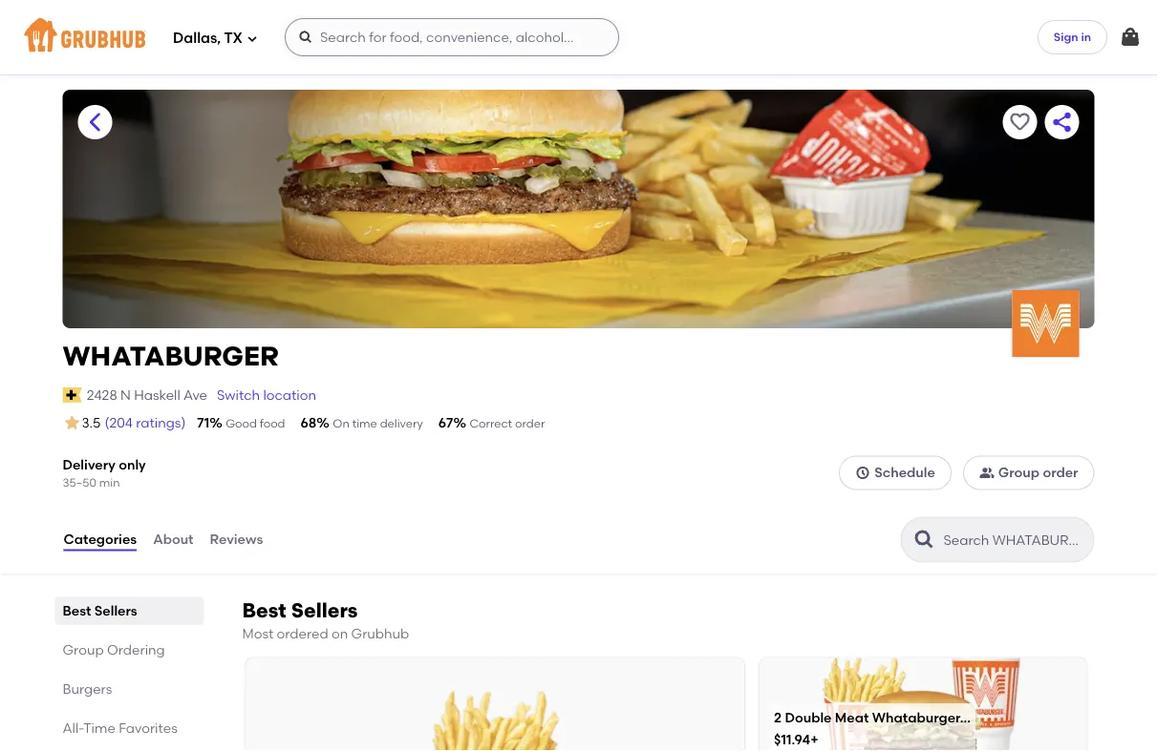 Task type: describe. For each thing, give the bounding box(es) containing it.
main navigation navigation
[[0, 0, 1157, 75]]

sign in button
[[1038, 20, 1107, 54]]

order for correct order
[[515, 417, 545, 431]]

delivery
[[63, 457, 115, 473]]

dallas, tx
[[173, 30, 243, 47]]

ave
[[184, 387, 207, 403]]

schedule
[[874, 465, 935, 481]]

search icon image
[[913, 529, 936, 552]]

most
[[242, 626, 273, 642]]

group ordering tab
[[63, 640, 196, 661]]

sellers for best sellers most ordered on grubhub
[[291, 598, 358, 623]]

on
[[332, 626, 348, 642]]

ordering
[[107, 642, 165, 659]]

grubhub
[[351, 626, 409, 642]]

dallas,
[[173, 30, 221, 47]]

order for group order
[[1043, 465, 1078, 481]]

$11.94
[[774, 732, 810, 749]]

tx
[[224, 30, 243, 47]]

2
[[774, 710, 782, 726]]

n
[[120, 387, 131, 403]]

on time delivery
[[333, 417, 423, 431]]

1 horizontal spatial svg image
[[298, 30, 313, 45]]

+
[[810, 732, 818, 749]]

best sellers
[[63, 603, 137, 619]]

(204
[[105, 415, 133, 431]]

good food
[[226, 417, 285, 431]]

double
[[785, 710, 832, 726]]

2428 n haskell ave button
[[86, 385, 208, 406]]

svg image inside main navigation "navigation"
[[1119, 26, 1142, 49]]

in
[[1081, 30, 1091, 44]]

meat
[[835, 710, 869, 726]]

2428
[[87, 387, 117, 403]]

favorites
[[119, 721, 177, 737]]

3.5
[[82, 415, 101, 431]]

whataburger logo image
[[1012, 290, 1079, 357]]

2428 n haskell ave
[[87, 387, 207, 403]]

save this restaurant button
[[1003, 105, 1037, 140]]

all-
[[63, 721, 83, 737]]

sellers for best sellers
[[94, 603, 137, 619]]

switch
[[217, 387, 260, 403]]

svg image inside schedule button
[[855, 466, 871, 481]]

all-time favorites tab
[[63, 719, 196, 739]]



Task type: locate. For each thing, give the bounding box(es) containing it.
on
[[333, 417, 349, 431]]

order inside group order button
[[1043, 465, 1078, 481]]

ratings)
[[136, 415, 186, 431]]

1 horizontal spatial best
[[242, 598, 286, 623]]

about button
[[152, 506, 195, 575]]

location
[[263, 387, 316, 403]]

1 horizontal spatial order
[[1043, 465, 1078, 481]]

correct
[[470, 417, 512, 431]]

burgers tab
[[63, 680, 196, 700]]

0 horizontal spatial sellers
[[94, 603, 137, 619]]

order right correct
[[515, 417, 545, 431]]

1 horizontal spatial svg image
[[1119, 26, 1142, 49]]

min
[[99, 476, 120, 490]]

reviews
[[210, 532, 263, 548]]

68
[[301, 415, 317, 431]]

time
[[352, 417, 377, 431]]

67
[[438, 415, 453, 431]]

sign in
[[1054, 30, 1091, 44]]

whataburger...
[[872, 710, 971, 726]]

2 double meat whataburger... $11.94 +
[[774, 710, 971, 749]]

sellers up on on the left
[[291, 598, 358, 623]]

good
[[226, 417, 257, 431]]

sellers inside tab
[[94, 603, 137, 619]]

best up the most
[[242, 598, 286, 623]]

best inside best sellers most ordered on grubhub
[[242, 598, 286, 623]]

best
[[242, 598, 286, 623], [63, 603, 91, 619]]

about
[[153, 532, 194, 548]]

sellers inside best sellers most ordered on grubhub
[[291, 598, 358, 623]]

only
[[119, 457, 146, 473]]

svg image right in
[[1119, 26, 1142, 49]]

order right 'people icon' at right bottom
[[1043, 465, 1078, 481]]

best for best sellers most ordered on grubhub
[[242, 598, 286, 623]]

group for group ordering
[[63, 642, 104, 659]]

whataburger
[[63, 341, 279, 373]]

switch location
[[217, 387, 316, 403]]

group up burgers
[[63, 642, 104, 659]]

food
[[260, 417, 285, 431]]

1 horizontal spatial sellers
[[291, 598, 358, 623]]

1 vertical spatial order
[[1043, 465, 1078, 481]]

subscription pass image
[[63, 388, 82, 403]]

1 vertical spatial group
[[63, 642, 104, 659]]

1 horizontal spatial group
[[998, 465, 1040, 481]]

0 horizontal spatial svg image
[[855, 466, 871, 481]]

all-time favorites
[[63, 721, 177, 737]]

sellers
[[291, 598, 358, 623], [94, 603, 137, 619]]

svg image left schedule
[[855, 466, 871, 481]]

0 vertical spatial group
[[998, 465, 1040, 481]]

delivery only 35–50 min
[[63, 457, 146, 490]]

group inside tab
[[63, 642, 104, 659]]

order
[[515, 417, 545, 431], [1043, 465, 1078, 481]]

group inside button
[[998, 465, 1040, 481]]

group
[[998, 465, 1040, 481], [63, 642, 104, 659]]

group ordering
[[63, 642, 165, 659]]

best inside tab
[[63, 603, 91, 619]]

schedule button
[[839, 456, 952, 490]]

categories
[[64, 532, 137, 548]]

time
[[83, 721, 115, 737]]

group order
[[998, 465, 1078, 481]]

save this restaurant image
[[1009, 111, 1031, 134]]

group right 'people icon' at right bottom
[[998, 465, 1040, 481]]

0 horizontal spatial group
[[63, 642, 104, 659]]

caret left icon image
[[84, 111, 107, 134]]

categories button
[[63, 506, 138, 575]]

ordered
[[277, 626, 328, 642]]

group for group order
[[998, 465, 1040, 481]]

people icon image
[[979, 466, 995, 481]]

sign
[[1054, 30, 1078, 44]]

correct order
[[470, 417, 545, 431]]

reviews button
[[209, 506, 264, 575]]

1 vertical spatial svg image
[[855, 466, 871, 481]]

0 vertical spatial order
[[515, 417, 545, 431]]

burgers
[[63, 682, 112, 698]]

best sellers most ordered on grubhub
[[242, 598, 409, 642]]

best up group ordering
[[63, 603, 91, 619]]

best for best sellers
[[63, 603, 91, 619]]

switch location button
[[216, 385, 317, 406]]

0 horizontal spatial best
[[63, 603, 91, 619]]

haskell
[[134, 387, 180, 403]]

71
[[197, 415, 209, 431]]

Search for food, convenience, alcohol... search field
[[285, 18, 619, 56]]

group order button
[[963, 456, 1095, 490]]

sellers up group ordering
[[94, 603, 137, 619]]

star icon image
[[63, 414, 82, 433]]

0 horizontal spatial order
[[515, 417, 545, 431]]

best sellers tab
[[63, 601, 196, 621]]

0 vertical spatial svg image
[[1119, 26, 1142, 49]]

(204 ratings)
[[105, 415, 186, 431]]

Search WHATABURGER search field
[[942, 532, 1088, 550]]

0 horizontal spatial svg image
[[246, 33, 258, 44]]

delivery
[[380, 417, 423, 431]]

svg image
[[1119, 26, 1142, 49], [855, 466, 871, 481]]

35–50
[[63, 476, 96, 490]]

svg image
[[298, 30, 313, 45], [246, 33, 258, 44]]

share icon image
[[1051, 111, 1073, 134]]



Task type: vqa. For each thing, say whether or not it's contained in the screenshot.
2 Double Meat Whataburger... $11.94 + on the right of page
yes



